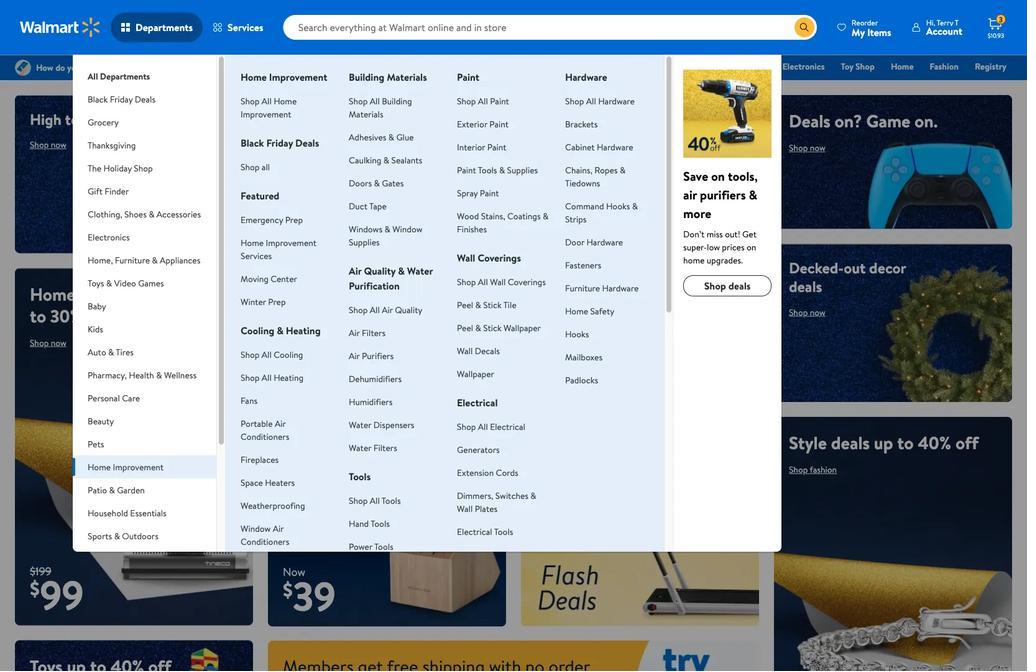 Task type: vqa. For each thing, say whether or not it's contained in the screenshot.
1930
no



Task type: describe. For each thing, give the bounding box(es) containing it.
pets
[[88, 438, 104, 450]]

winter prep link
[[241, 296, 286, 308]]

fashion
[[810, 464, 837, 476]]

all departments
[[88, 70, 150, 82]]

shop all hardware
[[565, 95, 635, 107]]

air quality & water purification
[[349, 264, 433, 293]]

the for the holiday shop link
[[643, 60, 657, 72]]

1 vertical spatial coverings
[[508, 276, 546, 288]]

the holiday shop link
[[637, 60, 714, 73]]

improvement inside shop all home improvement
[[241, 108, 291, 120]]

home inside home improvement services
[[241, 237, 264, 249]]

portable
[[241, 418, 273, 430]]

shop now for save big!
[[293, 341, 330, 353]]

kids button
[[73, 318, 216, 341]]

all
[[262, 161, 270, 173]]

peel for peel & stick wallpaper
[[457, 322, 473, 334]]

super-
[[684, 241, 707, 253]]

walmart+ link
[[964, 77, 1013, 91]]

off for 30%
[[86, 304, 109, 328]]

cords
[[496, 467, 519, 479]]

essentials inside grocery & essentials link
[[524, 60, 561, 72]]

wall decals link
[[457, 345, 500, 357]]

air down 'purification'
[[382, 304, 393, 316]]

stick for tile
[[483, 299, 502, 311]]

services inside home improvement services
[[241, 250, 272, 262]]

command hooks & strips link
[[565, 200, 638, 225]]

air purifiers
[[349, 350, 394, 362]]

humidifiers link
[[349, 396, 393, 408]]

1 vertical spatial wallpaper
[[457, 368, 494, 380]]

weatherproofing
[[241, 500, 305, 512]]

clothing,
[[88, 208, 122, 220]]

was dollar $199, now dollar 99 group
[[15, 564, 84, 626]]

to for 30%
[[30, 304, 46, 328]]

items
[[868, 25, 892, 39]]

household
[[88, 507, 128, 519]]

plates
[[475, 503, 498, 515]]

fans
[[241, 395, 258, 407]]

now for deals on? game on.
[[810, 142, 826, 154]]

grocery for grocery & essentials
[[483, 60, 514, 72]]

tools up hand tools link
[[382, 495, 401, 507]]

windows
[[349, 223, 383, 235]]

winter
[[241, 296, 266, 308]]

electrical for electrical
[[457, 396, 498, 410]]

air filters link
[[349, 327, 386, 339]]

hooks inside 'command hooks & strips'
[[606, 200, 630, 212]]

wall left decals
[[457, 345, 473, 357]]

one debit link
[[906, 77, 959, 91]]

emergency
[[241, 214, 283, 226]]

improvement up 'shop all home improvement' link
[[269, 70, 328, 84]]

1 vertical spatial electrical
[[490, 421, 526, 433]]

39
[[293, 569, 336, 624]]

hardware down thanksgiving link
[[598, 95, 635, 107]]

shop now for home deals up to 30% off
[[30, 337, 66, 349]]

walmart image
[[20, 17, 101, 37]]

deals inside black friday deals link
[[446, 60, 467, 72]]

air up air purifiers
[[349, 327, 360, 339]]

Walmart Site-Wide search field
[[283, 15, 817, 40]]

tools for hand
[[371, 518, 390, 530]]

2 vertical spatial black
[[241, 136, 264, 150]]

& inside 'command hooks & strips'
[[632, 200, 638, 212]]

all for tools
[[370, 495, 380, 507]]

shop all building materials link
[[349, 95, 412, 120]]

upgrades.
[[707, 254, 743, 266]]

shop all paint link
[[457, 95, 509, 107]]

deals for style deals up to 40% off
[[831, 431, 870, 455]]

1 horizontal spatial home improvement
[[241, 70, 328, 84]]

toy
[[841, 60, 854, 72]]

shop all electrical
[[457, 421, 526, 433]]

paint right spray
[[480, 187, 499, 199]]

home inside home improvement "dropdown button"
[[88, 461, 111, 473]]

now for home deals up to 30% off
[[51, 337, 66, 349]]

glue
[[396, 131, 414, 143]]

gift for gift finder dropdown button
[[88, 185, 103, 197]]

paint up shop all paint link
[[457, 70, 480, 84]]

the for the holiday shop dropdown button
[[88, 162, 101, 174]]

strips
[[565, 213, 587, 225]]

tile
[[504, 299, 517, 311]]

wall down wall coverings
[[490, 276, 506, 288]]

finder for gift finder "link"
[[742, 60, 767, 72]]

all for cooling & heating
[[262, 349, 272, 361]]

sports & outdoors button
[[73, 525, 216, 548]]

peel & stick tile
[[457, 299, 517, 311]]

prices
[[722, 241, 745, 253]]

search icon image
[[800, 22, 810, 32]]

now
[[283, 565, 305, 580]]

wall inside the dimmers, switches & wall plates
[[457, 503, 473, 515]]

prep for winter prep
[[268, 296, 286, 308]]

style
[[789, 431, 827, 455]]

0 vertical spatial coverings
[[478, 251, 521, 265]]

water inside air quality & water purification
[[407, 264, 433, 278]]

kids
[[88, 323, 103, 335]]

household essentials
[[88, 507, 167, 519]]

electronics for the "electronics" link
[[783, 60, 825, 72]]

patio & garden
[[88, 484, 145, 496]]

& inside windows & window supplies
[[385, 223, 391, 235]]

shop now for home deals are served
[[283, 430, 320, 442]]

1 vertical spatial on
[[747, 241, 757, 253]]

0 vertical spatial materials
[[387, 70, 427, 84]]

shop inside the shop all building materials
[[349, 95, 368, 107]]

baby
[[88, 300, 106, 312]]

1 vertical spatial quality
[[395, 304, 423, 316]]

paint up "paint tools & supplies"
[[488, 141, 507, 153]]

air left purifiers
[[349, 350, 360, 362]]

window inside windows & window supplies
[[393, 223, 423, 235]]

& inside chains, ropes & tiedowns
[[620, 164, 626, 176]]

0 vertical spatial cooling
[[241, 324, 274, 338]]

to for 40%
[[898, 431, 914, 455]]

shop all building materials
[[349, 95, 412, 120]]

fireplaces
[[241, 454, 279, 466]]

home deals are served
[[283, 400, 429, 421]]

hardware for furniture hardware
[[602, 282, 639, 294]]

home improvement inside "dropdown button"
[[88, 461, 164, 473]]

1 horizontal spatial friday
[[267, 136, 293, 150]]

adhesives & glue
[[349, 131, 414, 143]]

adhesives
[[349, 131, 387, 143]]

chains, ropes & tiedowns
[[565, 164, 626, 189]]

home link
[[886, 60, 920, 73]]

all for wall coverings
[[478, 276, 488, 288]]

caulking
[[349, 154, 382, 166]]

gifts,
[[98, 109, 132, 130]]

sports & outdoors
[[88, 530, 159, 542]]

$ for 39
[[283, 576, 293, 604]]

home inside home link
[[891, 60, 914, 72]]

all for hardware
[[586, 95, 596, 107]]

tape
[[369, 200, 387, 212]]

up for 30%
[[123, 282, 142, 306]]

stick for wallpaper
[[483, 322, 502, 334]]

the holiday shop for the holiday shop dropdown button
[[88, 162, 153, 174]]

gift finder button
[[73, 180, 216, 203]]

hardware for door hardware
[[587, 236, 623, 248]]

home improvement image
[[684, 70, 772, 158]]

essentials inside household essentials dropdown button
[[130, 507, 167, 519]]

fans link
[[241, 395, 258, 407]]

1 horizontal spatial furniture
[[565, 282, 600, 294]]

interior
[[457, 141, 485, 153]]

generators
[[457, 444, 500, 456]]

building materials
[[349, 70, 427, 84]]

decked-
[[789, 258, 844, 279]]

shop now link for deals on? game on.
[[789, 142, 826, 154]]

tools for power
[[374, 541, 394, 553]]

thanksgiving for thanksgiving link
[[577, 60, 627, 72]]

purifiers
[[362, 350, 394, 362]]

black friday deals for black friday deals dropdown button on the top of the page
[[88, 93, 156, 105]]

Search search field
[[283, 15, 817, 40]]

deals left on?
[[789, 109, 831, 133]]

now for high tech gifts, huge savings
[[51, 139, 66, 151]]

save for save on tools, air purifiers & more don't miss out! get super-low prices on home upgrades.
[[684, 167, 709, 185]]

hand tools link
[[349, 518, 390, 530]]

hand
[[349, 518, 369, 530]]

personal care
[[88, 392, 140, 404]]

finder for gift finder dropdown button
[[105, 185, 129, 197]]

served
[[387, 400, 429, 421]]

humidifiers
[[349, 396, 393, 408]]

deals for home deals up to 30% off
[[80, 282, 118, 306]]

deals for home deals are served
[[326, 400, 359, 421]]

emergency prep
[[241, 214, 303, 226]]

fasteners
[[565, 259, 602, 271]]

paint up spray
[[457, 164, 476, 176]]

up for 40%
[[874, 431, 894, 455]]

emergency prep link
[[241, 214, 303, 226]]

the holiday shop button
[[73, 157, 216, 180]]

shop now link for high tech gifts, huge savings
[[30, 139, 66, 151]]

1 horizontal spatial wallpaper
[[504, 322, 541, 334]]

air inside air quality & water purification
[[349, 264, 362, 278]]

door
[[565, 236, 585, 248]]

terry
[[937, 17, 954, 28]]

the holiday shop for the holiday shop link
[[643, 60, 709, 72]]

decor
[[122, 553, 146, 565]]

furniture hardware link
[[565, 282, 639, 294]]

thanksgiving button
[[73, 134, 216, 157]]

thanksgiving for thanksgiving dropdown button
[[88, 139, 136, 151]]

black friday deals button
[[73, 88, 216, 111]]

deals inside black friday deals dropdown button
[[135, 93, 156, 105]]

deals down shop all home improvement at left top
[[295, 136, 319, 150]]

portable air conditioners
[[241, 418, 290, 443]]

hand tools
[[349, 518, 390, 530]]

tech
[[65, 109, 94, 130]]



Task type: locate. For each thing, give the bounding box(es) containing it.
2 vertical spatial friday
[[267, 136, 293, 150]]

0 horizontal spatial on
[[712, 167, 725, 185]]

tools up shop all tools link
[[349, 470, 371, 484]]

1 vertical spatial hooks
[[565, 328, 589, 340]]

to inside the home deals up to 30% off
[[30, 304, 46, 328]]

improvement up all
[[241, 108, 291, 120]]

now down deals on? game on.
[[810, 142, 826, 154]]

1 conditioners from the top
[[241, 431, 290, 443]]

wood stains, coatings & finishes
[[457, 210, 549, 235]]

health
[[129, 369, 154, 381]]

2 vertical spatial electrical
[[457, 526, 492, 538]]

1 vertical spatial materials
[[349, 108, 384, 120]]

to left 40%
[[898, 431, 914, 455]]

improvement down pets dropdown button
[[113, 461, 164, 473]]

prep right emergency
[[285, 214, 303, 226]]

shop now link for home deals are served
[[283, 430, 320, 442]]

dehumidifiers link
[[349, 373, 402, 385]]

electronics inside electronics dropdown button
[[88, 231, 130, 243]]

friday for black friday deals link
[[421, 60, 444, 72]]

black friday deals for black friday deals link
[[398, 60, 467, 72]]

finder up clothing,
[[105, 185, 129, 197]]

save
[[684, 167, 709, 185], [283, 276, 353, 324]]

0 horizontal spatial black
[[88, 93, 108, 105]]

essentials down patio & garden dropdown button
[[130, 507, 167, 519]]

0 vertical spatial gift
[[725, 60, 740, 72]]

extension cords
[[457, 467, 519, 479]]

0 horizontal spatial supplies
[[88, 566, 119, 578]]

2 stick from the top
[[483, 322, 502, 334]]

furniture hardware
[[565, 282, 639, 294]]

tools for paint
[[478, 164, 497, 176]]

0 vertical spatial conditioners
[[241, 431, 290, 443]]

peel up peel & stick wallpaper link
[[457, 299, 473, 311]]

0 horizontal spatial black friday deals
[[88, 93, 156, 105]]

1 horizontal spatial black friday deals
[[241, 136, 319, 150]]

dimmers,
[[457, 490, 494, 502]]

1 horizontal spatial gift finder
[[725, 60, 767, 72]]

hardware down command hooks & strips link
[[587, 236, 623, 248]]

hooks up mailboxes
[[565, 328, 589, 340]]

departments up "all departments" link
[[136, 21, 193, 34]]

now for save big!
[[314, 341, 330, 353]]

1 vertical spatial up
[[874, 431, 894, 455]]

0 vertical spatial electrical
[[457, 396, 498, 410]]

1 horizontal spatial gift
[[725, 60, 740, 72]]

0 vertical spatial heating
[[286, 324, 321, 338]]

1 vertical spatial prep
[[268, 296, 286, 308]]

& inside air quality & water purification
[[398, 264, 405, 278]]

pharmacy, health & wellness
[[88, 369, 197, 381]]

supplies inside windows & window supplies
[[349, 236, 380, 248]]

finder left the "electronics" link
[[742, 60, 767, 72]]

hardware up ropes
[[597, 141, 634, 153]]

now for home deals are served
[[304, 430, 320, 442]]

air up 'purification'
[[349, 264, 362, 278]]

materials inside the shop all building materials
[[349, 108, 384, 120]]

off inside the home deals up to 30% off
[[86, 304, 109, 328]]

0 horizontal spatial friday
[[110, 93, 133, 105]]

1 vertical spatial the
[[88, 162, 101, 174]]

care
[[122, 392, 140, 404]]

departments button
[[111, 12, 203, 42]]

gift finder for gift finder "link"
[[725, 60, 767, 72]]

style deals up to 40% off
[[789, 431, 979, 455]]

$ inside now $ 39
[[283, 576, 293, 604]]

improvement down emergency prep
[[266, 237, 317, 249]]

furniture inside dropdown button
[[115, 254, 150, 266]]

gift finder for gift finder dropdown button
[[88, 185, 129, 197]]

duct
[[349, 200, 368, 212]]

shop all tools link
[[349, 495, 401, 507]]

&
[[516, 60, 522, 72], [389, 131, 394, 143], [384, 154, 389, 166], [499, 164, 505, 176], [620, 164, 626, 176], [374, 177, 380, 189], [749, 186, 758, 203], [632, 200, 638, 212], [149, 208, 155, 220], [543, 210, 549, 222], [385, 223, 391, 235], [152, 254, 158, 266], [398, 264, 405, 278], [106, 277, 112, 289], [476, 299, 481, 311], [476, 322, 481, 334], [277, 324, 284, 338], [108, 346, 114, 358], [156, 369, 162, 381], [109, 484, 115, 496], [531, 490, 537, 502], [114, 530, 120, 542], [148, 553, 154, 565]]

deals up shop all paint link
[[446, 60, 467, 72]]

0 horizontal spatial furniture
[[115, 254, 150, 266]]

shop now for deals on? game on.
[[789, 142, 826, 154]]

home improvement up garden at the left bottom of page
[[88, 461, 164, 473]]

materials up the shop all building materials
[[387, 70, 427, 84]]

water down the humidifiers link
[[349, 419, 372, 431]]

deals up huge at the left of the page
[[135, 93, 156, 105]]

seasonal decor & party supplies
[[88, 553, 176, 578]]

1 vertical spatial friday
[[110, 93, 133, 105]]

now for decked-out decor deals
[[810, 306, 826, 318]]

garden
[[117, 484, 145, 496]]

supplies inside seasonal decor & party supplies
[[88, 566, 119, 578]]

conditioners
[[241, 431, 290, 443], [241, 536, 290, 548]]

coatings
[[508, 210, 541, 222]]

1 stick from the top
[[483, 299, 502, 311]]

1 vertical spatial water
[[349, 419, 372, 431]]

reorder my items
[[852, 17, 892, 39]]

0 vertical spatial filters
[[362, 327, 386, 339]]

1 vertical spatial the holiday shop
[[88, 162, 153, 174]]

window right windows
[[393, 223, 423, 235]]

0 vertical spatial hooks
[[606, 200, 630, 212]]

air inside portable air conditioners
[[275, 418, 286, 430]]

0 vertical spatial peel
[[457, 299, 473, 311]]

miss
[[707, 228, 723, 240]]

1 horizontal spatial materials
[[387, 70, 427, 84]]

2 conditioners from the top
[[241, 536, 290, 548]]

1 vertical spatial services
[[241, 250, 272, 262]]

shop now link for home deals up to 30% off
[[30, 337, 66, 349]]

up inside the home deals up to 30% off
[[123, 282, 142, 306]]

walmart+
[[970, 78, 1007, 90]]

& inside seasonal decor & party supplies
[[148, 553, 154, 565]]

0 horizontal spatial $
[[30, 575, 40, 603]]

electronics down clothing,
[[88, 231, 130, 243]]

now down the high
[[51, 139, 66, 151]]

electrical for electrical tools
[[457, 526, 492, 538]]

tools right the hand
[[371, 518, 390, 530]]

water for water dispensers
[[349, 419, 372, 431]]

dehumidifiers
[[349, 373, 402, 385]]

black friday deals up high tech gifts, huge savings
[[88, 93, 156, 105]]

0 vertical spatial finder
[[742, 60, 767, 72]]

now right portable air conditioners
[[304, 430, 320, 442]]

thanksgiving up shop all hardware
[[577, 60, 627, 72]]

improvement inside "dropdown button"
[[113, 461, 164, 473]]

off right 30%
[[86, 304, 109, 328]]

gift inside gift finder dropdown button
[[88, 185, 103, 197]]

thanksgiving inside thanksgiving dropdown button
[[88, 139, 136, 151]]

to left 30%
[[30, 304, 46, 328]]

now dollar 39 null group
[[268, 565, 336, 627]]

0 vertical spatial departments
[[136, 21, 193, 34]]

quality inside air quality & water purification
[[364, 264, 396, 278]]

supplies for paint tools & supplies
[[507, 164, 538, 176]]

all for electrical
[[478, 421, 488, 433]]

water for water filters
[[349, 442, 372, 454]]

peel & stick wallpaper
[[457, 322, 541, 334]]

0 horizontal spatial finder
[[105, 185, 129, 197]]

water filters link
[[349, 442, 397, 454]]

heating for cooling & heating
[[286, 324, 321, 338]]

black friday deals inside black friday deals dropdown button
[[88, 93, 156, 105]]

electronics for electronics dropdown button
[[88, 231, 130, 243]]

shop deals link
[[684, 276, 772, 297]]

1 horizontal spatial finder
[[742, 60, 767, 72]]

hi,
[[927, 17, 936, 28]]

tools right power
[[374, 541, 394, 553]]

$ for 99
[[30, 575, 40, 603]]

fashion link
[[925, 60, 965, 73]]

quality down air quality & water purification
[[395, 304, 423, 316]]

doors & gates link
[[349, 177, 404, 189]]

cooling
[[241, 324, 274, 338], [274, 349, 303, 361]]

0 vertical spatial the
[[643, 60, 657, 72]]

2 peel from the top
[[457, 322, 473, 334]]

shop all air quality link
[[349, 304, 423, 316]]

1 vertical spatial electronics
[[88, 231, 130, 243]]

finder inside "link"
[[742, 60, 767, 72]]

fireplaces link
[[241, 454, 279, 466]]

finder inside dropdown button
[[105, 185, 129, 197]]

air down weatherproofing
[[273, 523, 284, 535]]

1 horizontal spatial on
[[747, 241, 757, 253]]

electronics button
[[73, 226, 216, 249]]

furniture down fasteners
[[565, 282, 600, 294]]

grocery inside dropdown button
[[88, 116, 119, 128]]

save big!
[[283, 276, 417, 324]]

conditioners for window
[[241, 536, 290, 548]]

grocery down black friday deals dropdown button on the top of the page
[[88, 116, 119, 128]]

shop inside dropdown button
[[134, 162, 153, 174]]

on down get
[[747, 241, 757, 253]]

0 vertical spatial save
[[684, 167, 709, 185]]

supplies down seasonal
[[88, 566, 119, 578]]

home safety
[[565, 305, 615, 317]]

peel for peel & stick tile
[[457, 299, 473, 311]]

departments inside popup button
[[136, 21, 193, 34]]

cooling down cooling & heating at left
[[274, 349, 303, 361]]

party
[[156, 553, 176, 565]]

the up clothing,
[[88, 162, 101, 174]]

tools down plates
[[494, 526, 513, 538]]

black for black friday deals link
[[398, 60, 419, 72]]

1 horizontal spatial the
[[643, 60, 657, 72]]

save for save big!
[[283, 276, 353, 324]]

departments up black friday deals dropdown button on the top of the page
[[100, 70, 150, 82]]

prep right 'winter' on the left of page
[[268, 296, 286, 308]]

0 horizontal spatial electronics
[[88, 231, 130, 243]]

0 horizontal spatial to
[[30, 304, 46, 328]]

thanksgiving
[[577, 60, 627, 72], [88, 139, 136, 151]]

0 vertical spatial the holiday shop
[[643, 60, 709, 72]]

grocery & essentials link
[[478, 60, 566, 73]]

gift finder inside "link"
[[725, 60, 767, 72]]

peel up the wall decals
[[457, 322, 473, 334]]

building inside the shop all building materials
[[382, 95, 412, 107]]

all inside the shop all building materials
[[370, 95, 380, 107]]

deals for shop deals
[[729, 279, 751, 293]]

window inside window air conditioners
[[241, 523, 271, 535]]

conditioners for portable
[[241, 431, 290, 443]]

home improvement services
[[241, 237, 317, 262]]

heating for shop all heating
[[274, 372, 304, 384]]

1 vertical spatial save
[[283, 276, 353, 324]]

don't
[[684, 228, 705, 240]]

filters up air purifiers
[[362, 327, 386, 339]]

off for 40%
[[956, 431, 979, 455]]

the inside dropdown button
[[88, 162, 101, 174]]

1 vertical spatial holiday
[[104, 162, 132, 174]]

thanksgiving down gifts,
[[88, 139, 136, 151]]

wall down finishes
[[457, 251, 475, 265]]

0 vertical spatial wallpaper
[[504, 322, 541, 334]]

registry link
[[970, 60, 1013, 73]]

furniture up toys & video games
[[115, 254, 150, 266]]

heating down shop all cooling
[[274, 372, 304, 384]]

0 vertical spatial supplies
[[507, 164, 538, 176]]

improvement inside home improvement services
[[266, 237, 317, 249]]

finder
[[742, 60, 767, 72], [105, 185, 129, 197]]

all for paint
[[478, 95, 488, 107]]

home deals up to 30% off
[[30, 282, 142, 328]]

shop all home improvement
[[241, 95, 297, 120]]

hooks right command
[[606, 200, 630, 212]]

chains,
[[565, 164, 593, 176]]

to
[[30, 304, 46, 328], [898, 431, 914, 455]]

supplies up 'coatings'
[[507, 164, 538, 176]]

one
[[912, 78, 930, 90]]

$ inside $199 $ 99
[[30, 575, 40, 603]]

my
[[852, 25, 865, 39]]

$10.93
[[988, 31, 1005, 39]]

shop fashion
[[789, 464, 837, 476]]

filters down "water dispensers"
[[374, 442, 397, 454]]

electronics down "search icon"
[[783, 60, 825, 72]]

1 horizontal spatial off
[[956, 431, 979, 455]]

friday for black friday deals dropdown button on the top of the page
[[110, 93, 133, 105]]

1 horizontal spatial window
[[393, 223, 423, 235]]

big!
[[361, 276, 417, 324]]

shop all heating link
[[241, 372, 304, 384]]

personal
[[88, 392, 120, 404]]

wallpaper down wall decals link
[[457, 368, 494, 380]]

adhesives & glue link
[[349, 131, 414, 143]]

wallpaper down tile
[[504, 322, 541, 334]]

grocery for grocery
[[88, 116, 119, 128]]

& inside the dimmers, switches & wall plates
[[531, 490, 537, 502]]

1 vertical spatial essentials
[[130, 507, 167, 519]]

0 vertical spatial up
[[123, 282, 142, 306]]

1 vertical spatial cooling
[[274, 349, 303, 361]]

all inside shop all home improvement
[[262, 95, 272, 107]]

are
[[363, 400, 383, 421]]

black up shop all building materials link
[[398, 60, 419, 72]]

1 horizontal spatial grocery
[[483, 60, 514, 72]]

0 horizontal spatial wallpaper
[[457, 368, 494, 380]]

0 horizontal spatial materials
[[349, 108, 384, 120]]

home
[[684, 254, 705, 266]]

on up purifiers
[[712, 167, 725, 185]]

cooling up shop all cooling
[[241, 324, 274, 338]]

gift finder left the "electronics" link
[[725, 60, 767, 72]]

2 horizontal spatial black friday deals
[[398, 60, 467, 72]]

all for air quality & water purification
[[370, 304, 380, 316]]

1 horizontal spatial hooks
[[606, 200, 630, 212]]

supplies for windows & window supplies
[[349, 236, 380, 248]]

wall down dimmers,
[[457, 503, 473, 515]]

3
[[999, 14, 1003, 25]]

the holiday shop inside dropdown button
[[88, 162, 153, 174]]

materials up adhesives
[[349, 108, 384, 120]]

holiday
[[659, 60, 687, 72], [104, 162, 132, 174]]

clothing, shoes & accessories button
[[73, 203, 216, 226]]

black inside dropdown button
[[88, 93, 108, 105]]

stick left tile
[[483, 299, 502, 311]]

prep for emergency prep
[[285, 214, 303, 226]]

0 vertical spatial black friday deals
[[398, 60, 467, 72]]

outlets
[[457, 549, 486, 561]]

1 horizontal spatial essentials
[[524, 60, 561, 72]]

1 horizontal spatial to
[[898, 431, 914, 455]]

sealants
[[392, 154, 423, 166]]

stick up decals
[[483, 322, 502, 334]]

0 vertical spatial furniture
[[115, 254, 150, 266]]

t
[[955, 17, 959, 28]]

gift finder link
[[719, 60, 772, 73]]

black friday deals inside black friday deals link
[[398, 60, 467, 72]]

command
[[565, 200, 604, 212]]

air
[[349, 264, 362, 278], [382, 304, 393, 316], [349, 327, 360, 339], [349, 350, 360, 362], [275, 418, 286, 430], [273, 523, 284, 535]]

gift finder up clothing,
[[88, 185, 129, 197]]

brackets
[[565, 118, 598, 130]]

shop now link for decked-out decor deals
[[789, 306, 826, 318]]

0 horizontal spatial grocery
[[88, 116, 119, 128]]

quality up 'purification'
[[364, 264, 396, 278]]

paint right exterior
[[490, 118, 509, 130]]

all for building materials
[[370, 95, 380, 107]]

padlocks
[[565, 374, 598, 386]]

0 vertical spatial to
[[30, 304, 46, 328]]

1 horizontal spatial thanksgiving
[[577, 60, 627, 72]]

gift inside gift finder "link"
[[725, 60, 740, 72]]

0 vertical spatial off
[[86, 304, 109, 328]]

1 vertical spatial gift
[[88, 185, 103, 197]]

1 peel from the top
[[457, 299, 473, 311]]

0 vertical spatial gift finder
[[725, 60, 767, 72]]

0 vertical spatial electronics
[[783, 60, 825, 72]]

1 vertical spatial black
[[88, 93, 108, 105]]

gift up clothing,
[[88, 185, 103, 197]]

1 horizontal spatial supplies
[[349, 236, 380, 248]]

electrical
[[457, 396, 498, 410], [490, 421, 526, 433], [457, 526, 492, 538]]

baby button
[[73, 295, 216, 318]]

black up gifts,
[[88, 93, 108, 105]]

0 horizontal spatial window
[[241, 523, 271, 535]]

0 vertical spatial stick
[[483, 299, 502, 311]]

shop now for high tech gifts, huge savings
[[30, 139, 66, 151]]

building up shop all building materials link
[[349, 70, 385, 84]]

now down 30%
[[51, 337, 66, 349]]

1 horizontal spatial holiday
[[659, 60, 687, 72]]

clothing, shoes & accessories
[[88, 208, 201, 220]]

thanksgiving inside thanksgiving link
[[577, 60, 627, 72]]

all departments link
[[73, 55, 216, 88]]

heating
[[286, 324, 321, 338], [274, 372, 304, 384]]

home inside the home deals up to 30% off
[[30, 282, 76, 306]]

deals inside the home deals up to 30% off
[[80, 282, 118, 306]]

sports
[[88, 530, 112, 542]]

1 horizontal spatial save
[[684, 167, 709, 185]]

filters for water filters
[[374, 442, 397, 454]]

paint up exterior paint
[[490, 95, 509, 107]]

1 vertical spatial supplies
[[349, 236, 380, 248]]

shop inside shop all home improvement
[[241, 95, 260, 107]]

electronics inside the "electronics" link
[[783, 60, 825, 72]]

toys & video games
[[88, 277, 164, 289]]

0 vertical spatial building
[[349, 70, 385, 84]]

black friday deals up all
[[241, 136, 319, 150]]

1 vertical spatial window
[[241, 523, 271, 535]]

1 vertical spatial filters
[[374, 442, 397, 454]]

services inside dropdown button
[[228, 21, 264, 34]]

cabinet
[[565, 141, 595, 153]]

0 horizontal spatial home improvement
[[88, 461, 164, 473]]

holiday for the holiday shop link
[[659, 60, 687, 72]]

interior paint
[[457, 141, 507, 153]]

shop deals
[[705, 279, 751, 293]]

1 vertical spatial departments
[[100, 70, 150, 82]]

0 vertical spatial grocery
[[483, 60, 514, 72]]

0 horizontal spatial gift finder
[[88, 185, 129, 197]]

stains,
[[481, 210, 505, 222]]

air right portable
[[275, 418, 286, 430]]

gift right the holiday shop link
[[725, 60, 740, 72]]

extension cords link
[[457, 467, 519, 479]]

extension
[[457, 467, 494, 479]]

2 vertical spatial supplies
[[88, 566, 119, 578]]

shop inside 'link'
[[856, 60, 875, 72]]

building down building materials
[[382, 95, 412, 107]]

air inside window air conditioners
[[273, 523, 284, 535]]

1 vertical spatial home improvement
[[88, 461, 164, 473]]

water down windows & window supplies link
[[407, 264, 433, 278]]

1 vertical spatial furniture
[[565, 282, 600, 294]]

shop now for decked-out decor deals
[[789, 306, 826, 318]]

seasonal decor & party supplies button
[[73, 548, 216, 584]]

window air conditioners
[[241, 523, 290, 548]]

hardware for cabinet hardware
[[597, 141, 634, 153]]

black friday deals up the shop all paint
[[398, 60, 467, 72]]

shop all paint
[[457, 95, 509, 107]]

tools for electrical
[[494, 526, 513, 538]]

furniture
[[115, 254, 150, 266], [565, 282, 600, 294]]

home improvement up 'shop all home improvement' link
[[241, 70, 328, 84]]

electrical up outlets link
[[457, 526, 492, 538]]

holiday inside dropdown button
[[104, 162, 132, 174]]

friday inside dropdown button
[[110, 93, 133, 105]]

conditioners down portable
[[241, 431, 290, 443]]

0 horizontal spatial the
[[88, 162, 101, 174]]

hardware up shop all hardware 'link' at the top right of the page
[[565, 70, 608, 84]]

30%
[[50, 304, 82, 328]]

holiday for the holiday shop dropdown button
[[104, 162, 132, 174]]

0 horizontal spatial up
[[123, 282, 142, 306]]

2 horizontal spatial friday
[[421, 60, 444, 72]]

gift for gift finder "link"
[[725, 60, 740, 72]]

& inside the wood stains, coatings & finishes
[[543, 210, 549, 222]]

& inside save on tools, air purifiers & more don't miss out! get super-low prices on home upgrades.
[[749, 186, 758, 203]]

deals inside decked-out decor deals
[[789, 276, 823, 297]]

hardware up "safety"
[[602, 282, 639, 294]]

coverings up shop all wall coverings link
[[478, 251, 521, 265]]

1 vertical spatial finder
[[105, 185, 129, 197]]

auto
[[88, 346, 106, 358]]

gift finder inside dropdown button
[[88, 185, 129, 197]]

0 horizontal spatial thanksgiving
[[88, 139, 136, 151]]

0 vertical spatial quality
[[364, 264, 396, 278]]

0 vertical spatial thanksgiving
[[577, 60, 627, 72]]

0 horizontal spatial essentials
[[130, 507, 167, 519]]

electrical up generators link
[[490, 421, 526, 433]]

now down decked-
[[810, 306, 826, 318]]

water filters
[[349, 442, 397, 454]]

0 vertical spatial on
[[712, 167, 725, 185]]

home inside shop all home improvement
[[274, 95, 297, 107]]

shop now link for save big!
[[283, 337, 340, 357]]

filters for air filters
[[362, 327, 386, 339]]

the right thanksgiving link
[[643, 60, 657, 72]]

black up shop all
[[241, 136, 264, 150]]

black friday deals link
[[393, 60, 473, 73]]

electrical up 'shop all electrical' link
[[457, 396, 498, 410]]

0 vertical spatial black
[[398, 60, 419, 72]]

black for black friday deals dropdown button on the top of the page
[[88, 93, 108, 105]]

save inside save on tools, air purifiers & more don't miss out! get super-low prices on home upgrades.
[[684, 167, 709, 185]]

stick
[[483, 299, 502, 311], [483, 322, 502, 334]]



